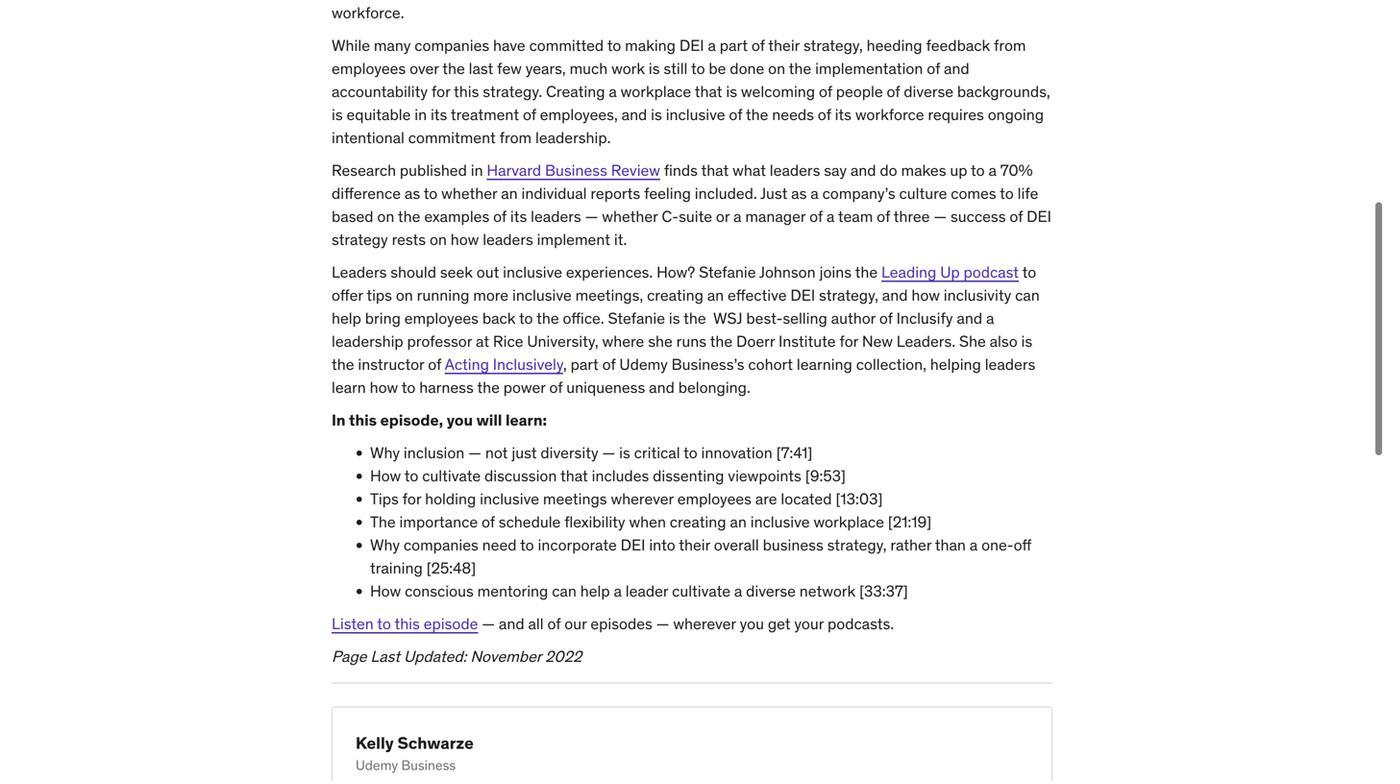 Task type: describe. For each thing, give the bounding box(es) containing it.
last
[[370, 647, 400, 667]]

while
[[332, 36, 370, 55]]

podcast
[[964, 263, 1019, 282]]

strategy
[[332, 230, 388, 250]]

a right or at the right top of page
[[733, 207, 741, 227]]

culture
[[899, 184, 947, 203]]

a left 70%
[[989, 161, 997, 180]]

workplace for that
[[621, 82, 691, 102]]

of down professor at the left of the page
[[428, 355, 441, 375]]

inclusive up 'business' at the bottom right
[[750, 512, 810, 532]]

stefanie inside to offer tips on running more inclusive meetings, creating an effective dei strategy, and how inclusivity can help bring employees back to the office. stefanie is the  wsj best-selling author of inclusify and a leadership professor at rice university, where she runs the doerr institute for new leaders. she also is the instructor of
[[608, 309, 665, 328]]

inclusify
[[896, 309, 953, 328]]

it.
[[614, 230, 627, 250]]

research published in harvard business review
[[332, 161, 660, 180]]

companies inside while many companies have committed to making dei a part of their strategy, heeding feedback from employees over the last few years, much work is still to be done on the implementation of and accountability for this strategy. creating a workplace that is welcoming of people of diverse backgrounds, is equitable in its treatment of employees, and is inclusive of the needs of its workforce requires ongoing intentional commitment from leadership.
[[415, 36, 489, 55]]

part inside , part of udemy business's cohort learning collection, helping leaders learn how to harness the power of uniqueness and belonging.
[[570, 355, 599, 375]]

harness
[[419, 378, 474, 398]]

heeding
[[867, 36, 922, 55]]

inclusive inside while many companies have committed to making dei a part of their strategy, heeding feedback from employees over the last few years, much work is still to be done on the implementation of and accountability for this strategy. creating a workplace that is welcoming of people of diverse backgrounds, is equitable in its treatment of employees, and is inclusive of the needs of its workforce requires ongoing intentional commitment from leadership.
[[666, 105, 725, 125]]

wherever inside why inclusion — not just diversity — is critical to innovation [7:41] how to cultivate discussion that includes dissenting viewpoints [9:53] tips for holding inclusive meetings wherever employees are located [13:03] the importance of schedule flexibility when creating an inclusive workplace [21:19] why companies need to incorporate dei into their overall business strategy, rather than a one-off training [25:48] how conscious mentoring can help a leader cultivate a diverse network [33:37]
[[611, 489, 674, 509]]

of up new at the right of page
[[879, 309, 893, 328]]

an inside to offer tips on running more inclusive meetings, creating an effective dei strategy, and how inclusivity can help bring employees back to the office. stefanie is the  wsj best-selling author of inclusify and a leadership professor at rice university, where she runs the doerr institute for new leaders. she also is the instructor of
[[707, 286, 724, 305]]

she
[[648, 332, 673, 351]]

is up review
[[651, 105, 662, 125]]

rather
[[890, 536, 932, 555]]

seek
[[440, 263, 473, 282]]

of up workforce
[[887, 82, 900, 102]]

tips
[[366, 286, 392, 305]]

an inside finds that what leaders say and do makes up to a 70% difference as to whether an individual reports feeling included. just as a company's culture comes to life based on the examples of its leaders — whether c-suite or a manager of a team of three — success of dei strategy rests on how leaders implement it.
[[501, 184, 518, 203]]

holding
[[425, 489, 476, 509]]

committed
[[529, 36, 604, 55]]

this inside while many companies have committed to making dei a part of their strategy, heeding feedback from employees over the last few years, much work is still to be done on the implementation of and accountability for this strategy. creating a workplace that is welcoming of people of diverse backgrounds, is equitable in its treatment of employees, and is inclusive of the needs of its workforce requires ongoing intentional commitment from leadership.
[[454, 82, 479, 102]]

a right just
[[811, 184, 819, 203]]

mentoring
[[477, 582, 548, 601]]

also
[[990, 332, 1018, 351]]

2 as from the left
[[791, 184, 807, 203]]

to left life
[[1000, 184, 1014, 203]]

how inside , part of udemy business's cohort learning collection, helping leaders learn how to harness the power of uniqueness and belonging.
[[370, 378, 398, 398]]

part inside while many companies have committed to making dei a part of their strategy, heeding feedback from employees over the last few years, much work is still to be done on the implementation of and accountability for this strategy. creating a workplace that is welcoming of people of diverse backgrounds, is equitable in its treatment of employees, and is inclusive of the needs of its workforce requires ongoing intentional commitment from leadership.
[[720, 36, 748, 55]]

to right podcast on the right top of the page
[[1022, 263, 1036, 282]]

just
[[512, 443, 537, 463]]

individual
[[521, 184, 587, 203]]

the up university,
[[536, 309, 559, 328]]

author
[[831, 309, 876, 328]]

published
[[400, 161, 467, 180]]

is left still
[[649, 59, 660, 79]]

feeling
[[644, 184, 691, 203]]

business inside kelly schwarze udemy business
[[401, 757, 456, 774]]

1 how from the top
[[370, 466, 401, 486]]

a inside to offer tips on running more inclusive meetings, creating an effective dei strategy, and how inclusivity can help bring employees back to the office. stefanie is the  wsj best-selling author of inclusify and a leadership professor at rice university, where she runs the doerr institute for new leaders. she also is the instructor of
[[986, 309, 994, 328]]

harvard
[[487, 161, 541, 180]]

that inside while many companies have committed to making dei a part of their strategy, heeding feedback from employees over the last few years, much work is still to be done on the implementation of and accountability for this strategy. creating a workplace that is welcoming of people of diverse backgrounds, is equitable in its treatment of employees, and is inclusive of the needs of its workforce requires ongoing intentional commitment from leadership.
[[695, 82, 722, 102]]

the down welcoming
[[746, 105, 768, 125]]

off
[[1014, 536, 1031, 555]]

to down the inclusion
[[404, 466, 418, 486]]

wsj
[[713, 309, 743, 328]]

employees,
[[540, 105, 618, 125]]

a right "than"
[[970, 536, 978, 555]]

the down the wsj
[[710, 332, 733, 351]]

on inside while many companies have committed to making dei a part of their strategy, heeding feedback from employees over the last few years, much work is still to be done on the implementation of and accountability for this strategy. creating a workplace that is welcoming of people of diverse backgrounds, is equitable in its treatment of employees, and is inclusive of the needs of its workforce requires ongoing intentional commitment from leadership.
[[768, 59, 785, 79]]

to right listen
[[377, 614, 391, 634]]

johnson
[[759, 263, 816, 282]]

strategy, for of
[[819, 286, 878, 305]]

1 as from the left
[[405, 184, 420, 203]]

review
[[611, 161, 660, 180]]

your
[[794, 614, 824, 634]]

of right 'examples'
[[493, 207, 507, 227]]

or
[[716, 207, 730, 227]]

few
[[497, 59, 522, 79]]

harvard business review link
[[487, 161, 660, 180]]

to up work
[[607, 36, 621, 55]]

learning
[[797, 355, 852, 375]]

employees inside why inclusion — not just diversity — is critical to innovation [7:41] how to cultivate discussion that includes dissenting viewpoints [9:53] tips for holding inclusive meetings wherever employees are located [13:03] the importance of schedule flexibility when creating an inclusive workplace [21:19] why companies need to incorporate dei into their overall business strategy, rather than a one-off training [25:48] how conscious mentoring can help a leader cultivate a diverse network [33:37]
[[677, 489, 752, 509]]

diversity
[[541, 443, 598, 463]]

network
[[799, 582, 856, 601]]

joins
[[819, 263, 852, 282]]

examples
[[424, 207, 489, 227]]

0 vertical spatial business
[[545, 161, 607, 180]]

in this episode, you will learn:
[[332, 411, 547, 430]]

to right up
[[971, 161, 985, 180]]

c-
[[662, 207, 679, 227]]

to down the published
[[424, 184, 438, 203]]

in inside while many companies have committed to making dei a part of their strategy, heeding feedback from employees over the last few years, much work is still to be done on the implementation of and accountability for this strategy. creating a workplace that is welcoming of people of diverse backgrounds, is equitable in its treatment of employees, and is inclusive of the needs of its workforce requires ongoing intentional commitment from leadership.
[[414, 105, 427, 125]]

not
[[485, 443, 508, 463]]

of up done
[[751, 36, 765, 55]]

on right rests
[[430, 230, 447, 250]]

be
[[709, 59, 726, 79]]

the up learn
[[332, 355, 354, 375]]

she
[[959, 332, 986, 351]]

training
[[370, 559, 423, 578]]

up
[[950, 161, 967, 180]]

can inside to offer tips on running more inclusive meetings, creating an effective dei strategy, and how inclusivity can help bring employees back to the office. stefanie is the  wsj best-selling author of inclusify and a leadership professor at rice university, where she runs the doerr institute for new leaders. she also is the instructor of
[[1015, 286, 1040, 305]]

,
[[563, 355, 567, 375]]

page last updated: november 2022
[[332, 647, 582, 667]]

and up she
[[957, 309, 982, 328]]

discussion
[[484, 466, 557, 486]]

1 vertical spatial in
[[471, 161, 483, 180]]

critical
[[634, 443, 680, 463]]

[21:19]
[[888, 512, 932, 532]]

[33:37]
[[859, 582, 908, 601]]

the left last
[[442, 59, 465, 79]]

comes
[[951, 184, 996, 203]]

updated:
[[404, 647, 467, 667]]

just
[[760, 184, 787, 203]]

leaders.
[[897, 332, 955, 351]]

university,
[[527, 332, 598, 351]]

[9:53]
[[805, 466, 846, 486]]

1 vertical spatial you
[[740, 614, 764, 634]]

of down feedback
[[927, 59, 940, 79]]

say
[[824, 161, 847, 180]]

diverse inside while many companies have committed to making dei a part of their strategy, heeding feedback from employees over the last few years, much work is still to be done on the implementation of and accountability for this strategy. creating a workplace that is welcoming of people of diverse backgrounds, is equitable in its treatment of employees, and is inclusive of the needs of its workforce requires ongoing intentional commitment from leadership.
[[904, 82, 953, 102]]

and inside finds that what leaders say and do makes up to a 70% difference as to whether an individual reports feeling included. just as a company's culture comes to life based on the examples of its leaders — whether c-suite or a manager of a team of three — success of dei strategy rests on how leaders implement it.
[[850, 161, 876, 180]]

how inside to offer tips on running more inclusive meetings, creating an effective dei strategy, and how inclusivity can help bring employees back to the office. stefanie is the  wsj best-selling author of inclusify and a leadership professor at rice university, where she runs the doerr institute for new leaders. she also is the instructor of
[[911, 286, 940, 305]]

1 horizontal spatial this
[[394, 614, 420, 634]]

years,
[[525, 59, 566, 79]]

while many companies have committed to making dei a part of their strategy, heeding feedback from employees over the last few years, much work is still to be done on the implementation of and accountability for this strategy. creating a workplace that is welcoming of people of diverse backgrounds, is equitable in its treatment of employees, and is inclusive of the needs of its workforce requires ongoing intentional commitment from leadership.
[[332, 36, 1050, 148]]

difference
[[332, 184, 401, 203]]

instructor
[[358, 355, 424, 375]]

selling
[[783, 309, 827, 328]]

dei inside finds that what leaders say and do makes up to a 70% difference as to whether an individual reports feeling included. just as a company's culture comes to life based on the examples of its leaders — whether c-suite or a manager of a team of three — success of dei strategy rests on how leaders implement it.
[[1027, 207, 1051, 227]]

0 vertical spatial stefanie
[[699, 263, 756, 282]]

to up dissenting on the bottom of page
[[683, 443, 697, 463]]

still
[[664, 59, 688, 79]]

[25:48]
[[426, 559, 476, 578]]

and inside , part of udemy business's cohort learning collection, helping leaders learn how to harness the power of uniqueness and belonging.
[[649, 378, 675, 398]]

at
[[476, 332, 489, 351]]

schwarze
[[397, 733, 474, 754]]

the up welcoming
[[789, 59, 811, 79]]

on inside to offer tips on running more inclusive meetings, creating an effective dei strategy, and how inclusivity can help bring employees back to the office. stefanie is the  wsj best-selling author of inclusify and a leadership professor at rice university, where she runs the doerr institute for new leaders. she also is the instructor of
[[396, 286, 413, 305]]

out
[[476, 263, 499, 282]]

of right needs
[[818, 105, 831, 125]]

feedback
[[926, 36, 990, 55]]

conscious
[[405, 582, 474, 601]]

last
[[469, 59, 493, 79]]

is down be
[[726, 82, 737, 102]]

of right team
[[877, 207, 890, 227]]

workforce
[[855, 105, 924, 125]]

to down schedule
[[520, 536, 534, 555]]

much
[[570, 59, 608, 79]]

to inside , part of udemy business's cohort learning collection, helping leaders learn how to harness the power of uniqueness and belonging.
[[402, 378, 416, 398]]

power
[[503, 378, 546, 398]]

— up "implement"
[[585, 207, 598, 227]]

inclusive down discussion
[[480, 489, 539, 509]]

back
[[482, 309, 516, 328]]

leaders up out
[[483, 230, 533, 250]]

its inside finds that what leaders say and do makes up to a 70% difference as to whether an individual reports feeling included. just as a company's culture comes to life based on the examples of its leaders — whether c-suite or a manager of a team of three — success of dei strategy rests on how leaders implement it.
[[510, 207, 527, 227]]

leadership.
[[535, 128, 611, 148]]

backgrounds,
[[957, 82, 1050, 102]]

the right joins
[[855, 263, 878, 282]]

0 horizontal spatial cultivate
[[422, 466, 481, 486]]

2 why from the top
[[370, 536, 400, 555]]

inclusive right out
[[503, 263, 562, 282]]

a up be
[[708, 36, 716, 55]]

for inside to offer tips on running more inclusive meetings, creating an effective dei strategy, and how inclusivity can help bring employees back to the office. stefanie is the  wsj best-selling author of inclusify and a leadership professor at rice university, where she runs the doerr institute for new leaders. she also is the instructor of
[[839, 332, 858, 351]]

need
[[482, 536, 517, 555]]

doerr
[[736, 332, 775, 351]]

of down done
[[729, 105, 742, 125]]

— down leader
[[656, 614, 669, 634]]



Task type: locate. For each thing, give the bounding box(es) containing it.
creating inside why inclusion — not just diversity — is critical to innovation [7:41] how to cultivate discussion that includes dissenting viewpoints [9:53] tips for holding inclusive meetings wherever employees are located [13:03] the importance of schedule flexibility when creating an inclusive workplace [21:19] why companies need to incorporate dei into their overall business strategy, rather than a one-off training [25:48] how conscious mentoring can help a leader cultivate a diverse network [33:37]
[[670, 512, 726, 532]]

stefanie up where
[[608, 309, 665, 328]]

three
[[893, 207, 930, 227]]

how down 'examples'
[[451, 230, 479, 250]]

for inside why inclusion — not just diversity — is critical to innovation [7:41] how to cultivate discussion that includes dissenting viewpoints [9:53] tips for holding inclusive meetings wherever employees are located [13:03] the importance of schedule flexibility when creating an inclusive workplace [21:19] why companies need to incorporate dei into their overall business strategy, rather than a one-off training [25:48] how conscious mentoring can help a leader cultivate a diverse network [33:37]
[[402, 489, 421, 509]]

dissenting
[[653, 466, 724, 486]]

whether up 'examples'
[[441, 184, 497, 203]]

this down last
[[454, 82, 479, 102]]

leaders
[[770, 161, 820, 180], [531, 207, 581, 227], [483, 230, 533, 250], [985, 355, 1035, 375]]

to right back
[[519, 309, 533, 328]]

from up harvard at the top left of page
[[499, 128, 532, 148]]

suite
[[679, 207, 712, 227]]

and left all
[[499, 614, 524, 634]]

leaders
[[332, 263, 387, 282]]

1 horizontal spatial their
[[768, 36, 800, 55]]

of down life
[[1010, 207, 1023, 227]]

for inside while many companies have committed to making dei a part of their strategy, heeding feedback from employees over the last few years, much work is still to be done on the implementation of and accountability for this strategy. creating a workplace that is welcoming of people of diverse backgrounds, is equitable in its treatment of employees, and is inclusive of the needs of its workforce requires ongoing intentional commitment from leadership.
[[431, 82, 450, 102]]

business
[[763, 536, 823, 555]]

help inside why inclusion — not just diversity — is critical to innovation [7:41] how to cultivate discussion that includes dissenting viewpoints [9:53] tips for holding inclusive meetings wherever employees are located [13:03] the importance of schedule flexibility when creating an inclusive workplace [21:19] why companies need to incorporate dei into their overall business strategy, rather than a one-off training [25:48] how conscious mentoring can help a leader cultivate a diverse network [33:37]
[[580, 582, 610, 601]]

wherever left get
[[673, 614, 736, 634]]

a left team
[[826, 207, 835, 227]]

dei inside while many companies have committed to making dei a part of their strategy, heeding feedback from employees over the last few years, much work is still to be done on the implementation of and accountability for this strategy. creating a workplace that is welcoming of people of diverse backgrounds, is equitable in its treatment of employees, and is inclusive of the needs of its workforce requires ongoing intentional commitment from leadership.
[[679, 36, 704, 55]]

creating down leaders should seek out inclusive experiences. how? stefanie johnson joins the leading up podcast
[[647, 286, 703, 305]]

1 vertical spatial udemy
[[356, 757, 398, 774]]

0 vertical spatial that
[[695, 82, 722, 102]]

dei inside to offer tips on running more inclusive meetings, creating an effective dei strategy, and how inclusivity can help bring employees back to the office. stefanie is the  wsj best-selling author of inclusify and a leadership professor at rice university, where she runs the doerr institute for new leaders. she also is the instructor of
[[790, 286, 815, 305]]

0 horizontal spatial for
[[402, 489, 421, 509]]

leaders inside , part of udemy business's cohort learning collection, helping leaders learn how to harness the power of uniqueness and belonging.
[[985, 355, 1035, 375]]

running
[[417, 286, 469, 305]]

on
[[768, 59, 785, 79], [377, 207, 394, 227], [430, 230, 447, 250], [396, 286, 413, 305]]

part
[[720, 36, 748, 55], [570, 355, 599, 375]]

leaders up just
[[770, 161, 820, 180]]

of up need
[[482, 512, 495, 532]]

ongoing
[[988, 105, 1044, 125]]

1 horizontal spatial stefanie
[[699, 263, 756, 282]]

2 vertical spatial for
[[402, 489, 421, 509]]

companies down importance
[[404, 536, 478, 555]]

can inside why inclusion — not just diversity — is critical to innovation [7:41] how to cultivate discussion that includes dissenting viewpoints [9:53] tips for holding inclusive meetings wherever employees are located [13:03] the importance of schedule flexibility when creating an inclusive workplace [21:19] why companies need to incorporate dei into their overall business strategy, rather than a one-off training [25:48] how conscious mentoring can help a leader cultivate a diverse network [33:37]
[[552, 582, 577, 601]]

that up meetings on the left
[[560, 466, 588, 486]]

1 vertical spatial how
[[370, 582, 401, 601]]

diverse up get
[[746, 582, 796, 601]]

a down work
[[609, 82, 617, 102]]

1 horizontal spatial as
[[791, 184, 807, 203]]

2 vertical spatial this
[[394, 614, 420, 634]]

their
[[768, 36, 800, 55], [679, 536, 710, 555]]

strategy, inside to offer tips on running more inclusive meetings, creating an effective dei strategy, and how inclusivity can help bring employees back to the office. stefanie is the  wsj best-selling author of inclusify and a leadership professor at rice university, where she runs the doerr institute for new leaders. she also is the instructor of
[[819, 286, 878, 305]]

1 vertical spatial stefanie
[[608, 309, 665, 328]]

and down work
[[621, 105, 647, 125]]

0 vertical spatial cultivate
[[422, 466, 481, 486]]

the inside finds that what leaders say and do makes up to a 70% difference as to whether an individual reports feeling included. just as a company's culture comes to life based on the examples of its leaders — whether c-suite or a manager of a team of three — success of dei strategy rests on how leaders implement it.
[[398, 207, 420, 227]]

leader
[[625, 582, 668, 601]]

is inside why inclusion — not just diversity — is critical to innovation [7:41] how to cultivate discussion that includes dissenting viewpoints [9:53] tips for holding inclusive meetings wherever employees are located [13:03] the importance of schedule flexibility when creating an inclusive workplace [21:19] why companies need to incorporate dei into their overall business strategy, rather than a one-off training [25:48] how conscious mentoring can help a leader cultivate a diverse network [33:37]
[[619, 443, 630, 463]]

2 horizontal spatial its
[[835, 105, 852, 125]]

equitable
[[346, 105, 411, 125]]

1 horizontal spatial whether
[[602, 207, 658, 227]]

includes
[[592, 466, 649, 486]]

you
[[447, 411, 473, 430], [740, 614, 764, 634]]

leaders down also
[[985, 355, 1035, 375]]

a down overall
[[734, 582, 742, 601]]

and down leading
[[882, 286, 908, 305]]

1 vertical spatial creating
[[670, 512, 726, 532]]

1 horizontal spatial an
[[707, 286, 724, 305]]

why down the
[[370, 536, 400, 555]]

udemy inside , part of udemy business's cohort learning collection, helping leaders learn how to harness the power of uniqueness and belonging.
[[619, 355, 668, 375]]

inclusion
[[404, 443, 465, 463]]

udemy inside kelly schwarze udemy business
[[356, 757, 398, 774]]

0 vertical spatial whether
[[441, 184, 497, 203]]

from up backgrounds,
[[994, 36, 1026, 55]]

dei down when
[[621, 536, 645, 555]]

— up november
[[482, 614, 495, 634]]

best-
[[746, 309, 783, 328]]

0 vertical spatial an
[[501, 184, 518, 203]]

how down training
[[370, 582, 401, 601]]

based
[[332, 207, 373, 227]]

of inside why inclusion — not just diversity — is critical to innovation [7:41] how to cultivate discussion that includes dissenting viewpoints [9:53] tips for holding inclusive meetings wherever employees are located [13:03] the importance of schedule flexibility when creating an inclusive workplace [21:19] why companies need to incorporate dei into their overall business strategy, rather than a one-off training [25:48] how conscious mentoring can help a leader cultivate a diverse network [33:37]
[[482, 512, 495, 532]]

1 vertical spatial part
[[570, 355, 599, 375]]

of right power
[[549, 378, 563, 398]]

episodes
[[590, 614, 652, 634]]

of right all
[[547, 614, 561, 634]]

0 horizontal spatial udemy
[[356, 757, 398, 774]]

1 horizontal spatial part
[[720, 36, 748, 55]]

the down 'acting inclusively'
[[477, 378, 500, 398]]

business up individual
[[545, 161, 607, 180]]

2 vertical spatial an
[[730, 512, 747, 532]]

episode,
[[380, 411, 443, 430]]

creating
[[546, 82, 605, 102]]

1 vertical spatial companies
[[404, 536, 478, 555]]

kelly
[[356, 733, 394, 754]]

creating
[[647, 286, 703, 305], [670, 512, 726, 532]]

2 vertical spatial strategy,
[[827, 536, 887, 555]]

1 vertical spatial wherever
[[673, 614, 736, 634]]

cohort
[[748, 355, 793, 375]]

why down episode,
[[370, 443, 400, 463]]

a left leader
[[614, 582, 622, 601]]

1 horizontal spatial cultivate
[[672, 582, 730, 601]]

2 horizontal spatial how
[[911, 286, 940, 305]]

wherever up when
[[611, 489, 674, 509]]

included.
[[695, 184, 757, 203]]

0 horizontal spatial how
[[370, 378, 398, 398]]

1 vertical spatial diverse
[[746, 582, 796, 601]]

1 vertical spatial how
[[911, 286, 940, 305]]

innovation
[[701, 443, 772, 463]]

collection,
[[856, 355, 926, 375]]

a
[[708, 36, 716, 55], [609, 82, 617, 102], [989, 161, 997, 180], [811, 184, 819, 203], [733, 207, 741, 227], [826, 207, 835, 227], [986, 309, 994, 328], [970, 536, 978, 555], [614, 582, 622, 601], [734, 582, 742, 601]]

runs
[[676, 332, 706, 351]]

learn:
[[506, 411, 547, 430]]

of up 'uniqueness'
[[602, 355, 616, 375]]

this right in
[[349, 411, 377, 430]]

1 vertical spatial an
[[707, 286, 724, 305]]

2 horizontal spatial for
[[839, 332, 858, 351]]

leaders should seek out inclusive experiences. how? stefanie johnson joins the leading up podcast
[[332, 263, 1019, 282]]

0 vertical spatial companies
[[415, 36, 489, 55]]

0 horizontal spatial business
[[401, 757, 456, 774]]

0 horizontal spatial in
[[414, 105, 427, 125]]

as
[[405, 184, 420, 203], [791, 184, 807, 203]]

reports
[[591, 184, 640, 203]]

belonging.
[[678, 378, 750, 398]]

1 horizontal spatial you
[[740, 614, 764, 634]]

0 vertical spatial strategy,
[[803, 36, 863, 55]]

that up included.
[[701, 161, 729, 180]]

0 horizontal spatial their
[[679, 536, 710, 555]]

inclusivity
[[944, 286, 1011, 305]]

1 vertical spatial their
[[679, 536, 710, 555]]

0 vertical spatial in
[[414, 105, 427, 125]]

will
[[476, 411, 502, 430]]

commitment
[[408, 128, 496, 148]]

making
[[625, 36, 676, 55]]

its up commitment
[[431, 105, 447, 125]]

to offer tips on running more inclusive meetings, creating an effective dei strategy, and how inclusivity can help bring employees back to the office. stefanie is the  wsj best-selling author of inclusify and a leadership professor at rice university, where she runs the doerr institute for new leaders. she also is the instructor of
[[332, 263, 1040, 375]]

0 horizontal spatial this
[[349, 411, 377, 430]]

1 horizontal spatial for
[[431, 82, 450, 102]]

diverse inside why inclusion — not just diversity — is critical to innovation [7:41] how to cultivate discussion that includes dissenting viewpoints [9:53] tips for holding inclusive meetings wherever employees are located [13:03] the importance of schedule flexibility when creating an inclusive workplace [21:19] why companies need to incorporate dei into their overall business strategy, rather than a one-off training [25:48] how conscious mentoring can help a leader cultivate a diverse network [33:37]
[[746, 582, 796, 601]]

1 vertical spatial help
[[580, 582, 610, 601]]

0 horizontal spatial from
[[499, 128, 532, 148]]

company's
[[822, 184, 895, 203]]

0 horizontal spatial an
[[501, 184, 518, 203]]

can up our
[[552, 582, 577, 601]]

1 why from the top
[[370, 443, 400, 463]]

help up the listen to this episode — and all of our episodes — wherever you get your podcasts.
[[580, 582, 610, 601]]

have
[[493, 36, 525, 55]]

is up she
[[669, 309, 680, 328]]

1 horizontal spatial udemy
[[619, 355, 668, 375]]

dei up selling
[[790, 286, 815, 305]]

0 vertical spatial from
[[994, 36, 1026, 55]]

workplace inside why inclusion — not just diversity — is critical to innovation [7:41] how to cultivate discussion that includes dissenting viewpoints [9:53] tips for holding inclusive meetings wherever employees are located [13:03] the importance of schedule flexibility when creating an inclusive workplace [21:19] why companies need to incorporate dei into their overall business strategy, rather than a one-off training [25:48] how conscious mentoring can help a leader cultivate a diverse network [33:37]
[[814, 512, 884, 532]]

2 vertical spatial employees
[[677, 489, 752, 509]]

on up welcoming
[[768, 59, 785, 79]]

you left will on the bottom of page
[[447, 411, 473, 430]]

1 vertical spatial can
[[552, 582, 577, 601]]

on down difference
[[377, 207, 394, 227]]

dei down life
[[1027, 207, 1051, 227]]

1 horizontal spatial diverse
[[904, 82, 953, 102]]

2 how from the top
[[370, 582, 401, 601]]

business's
[[671, 355, 744, 375]]

0 vertical spatial diverse
[[904, 82, 953, 102]]

—
[[585, 207, 598, 227], [934, 207, 947, 227], [468, 443, 481, 463], [602, 443, 615, 463], [482, 614, 495, 634], [656, 614, 669, 634]]

1 vertical spatial that
[[701, 161, 729, 180]]

employees down dissenting on the bottom of page
[[677, 489, 752, 509]]

workplace down [13:03]
[[814, 512, 884, 532]]

an up overall
[[730, 512, 747, 532]]

how down instructor
[[370, 378, 398, 398]]

1 vertical spatial whether
[[602, 207, 658, 227]]

schedule
[[499, 512, 561, 532]]

cultivate up holding
[[422, 466, 481, 486]]

0 vertical spatial this
[[454, 82, 479, 102]]

0 horizontal spatial whether
[[441, 184, 497, 203]]

research
[[332, 161, 396, 180]]

how inside finds that what leaders say and do makes up to a 70% difference as to whether an individual reports feeling included. just as a company's culture comes to life based on the examples of its leaders — whether c-suite or a manager of a team of three — success of dei strategy rests on how leaders implement it.
[[451, 230, 479, 250]]

0 vertical spatial for
[[431, 82, 450, 102]]

1 horizontal spatial workplace
[[814, 512, 884, 532]]

in up commitment
[[414, 105, 427, 125]]

the inside , part of udemy business's cohort learning collection, helping leaders learn how to harness the power of uniqueness and belonging.
[[477, 378, 500, 398]]

workplace inside while many companies have committed to making dei a part of their strategy, heeding feedback from employees over the last few years, much work is still to be done on the implementation of and accountability for this strategy. creating a workplace that is welcoming of people of diverse backgrounds, is equitable in its treatment of employees, and is inclusive of the needs of its workforce requires ongoing intentional commitment from leadership.
[[621, 82, 691, 102]]

how?
[[657, 263, 695, 282]]

do
[[880, 161, 897, 180]]

0 horizontal spatial its
[[431, 105, 447, 125]]

is right also
[[1021, 332, 1032, 351]]

and down feedback
[[944, 59, 969, 79]]

page
[[332, 647, 367, 667]]

dei inside why inclusion — not just diversity — is critical to innovation [7:41] how to cultivate discussion that includes dissenting viewpoints [9:53] tips for holding inclusive meetings wherever employees are located [13:03] the importance of schedule flexibility when creating an inclusive workplace [21:19] why companies need to incorporate dei into their overall business strategy, rather than a one-off training [25:48] how conscious mentoring can help a leader cultivate a diverse network [33:37]
[[621, 536, 645, 555]]

how up tips
[[370, 466, 401, 486]]

bring
[[365, 309, 401, 328]]

the up rests
[[398, 207, 420, 227]]

1 horizontal spatial can
[[1015, 286, 1040, 305]]

0 horizontal spatial you
[[447, 411, 473, 430]]

2 vertical spatial that
[[560, 466, 588, 486]]

what
[[733, 161, 766, 180]]

help inside to offer tips on running more inclusive meetings, creating an effective dei strategy, and how inclusivity can help bring employees back to the office. stefanie is the  wsj best-selling author of inclusify and a leadership professor at rice university, where she runs the doerr institute for new leaders. she also is the instructor of
[[332, 309, 361, 328]]

get
[[768, 614, 791, 634]]

1 vertical spatial cultivate
[[672, 582, 730, 601]]

, part of udemy business's cohort learning collection, helping leaders learn how to harness the power of uniqueness and belonging.
[[332, 355, 1035, 398]]

part right ,
[[570, 355, 599, 375]]

0 vertical spatial workplace
[[621, 82, 691, 102]]

[13:03]
[[836, 489, 883, 509]]

wherever
[[611, 489, 674, 509], [673, 614, 736, 634]]

0 horizontal spatial help
[[332, 309, 361, 328]]

their inside while many companies have committed to making dei a part of their strategy, heeding feedback from employees over the last few years, much work is still to be done on the implementation of and accountability for this strategy. creating a workplace that is welcoming of people of diverse backgrounds, is equitable in its treatment of employees, and is inclusive of the needs of its workforce requires ongoing intentional commitment from leadership.
[[768, 36, 800, 55]]

the
[[370, 512, 396, 532]]

and
[[944, 59, 969, 79], [621, 105, 647, 125], [850, 161, 876, 180], [882, 286, 908, 305], [957, 309, 982, 328], [649, 378, 675, 398], [499, 614, 524, 634]]

work
[[611, 59, 645, 79]]

creating up into
[[670, 512, 726, 532]]

0 vertical spatial how
[[451, 230, 479, 250]]

0 horizontal spatial workplace
[[621, 82, 691, 102]]

— up includes
[[602, 443, 615, 463]]

— left not
[[468, 443, 481, 463]]

0 horizontal spatial stefanie
[[608, 309, 665, 328]]

in left harvard at the top left of page
[[471, 161, 483, 180]]

strategy, down [13:03]
[[827, 536, 887, 555]]

listen
[[332, 614, 374, 634]]

an inside why inclusion — not just diversity — is critical to innovation [7:41] how to cultivate discussion that includes dissenting viewpoints [9:53] tips for holding inclusive meetings wherever employees are located [13:03] the importance of schedule flexibility when creating an inclusive workplace [21:19] why companies need to incorporate dei into their overall business strategy, rather than a one-off training [25:48] how conscious mentoring can help a leader cultivate a diverse network [33:37]
[[730, 512, 747, 532]]

inclusive inside to offer tips on running more inclusive meetings, creating an effective dei strategy, and how inclusivity can help bring employees back to the office. stefanie is the  wsj best-selling author of inclusify and a leadership professor at rice university, where she runs the doerr institute for new leaders. she also is the instructor of
[[512, 286, 572, 305]]

listen to this episode link
[[332, 614, 478, 634]]

1 vertical spatial this
[[349, 411, 377, 430]]

kelly schwarze udemy business
[[356, 733, 474, 774]]

their right into
[[679, 536, 710, 555]]

their inside why inclusion — not just diversity — is critical to innovation [7:41] how to cultivate discussion that includes dissenting viewpoints [9:53] tips for holding inclusive meetings wherever employees are located [13:03] the importance of schedule flexibility when creating an inclusive workplace [21:19] why companies need to incorporate dei into their overall business strategy, rather than a one-off training [25:48] how conscious mentoring can help a leader cultivate a diverse network [33:37]
[[679, 536, 710, 555]]

0 vertical spatial you
[[447, 411, 473, 430]]

professor
[[407, 332, 472, 351]]

1 vertical spatial strategy,
[[819, 286, 878, 305]]

1 vertical spatial workplace
[[814, 512, 884, 532]]

help
[[332, 309, 361, 328], [580, 582, 610, 601]]

that inside why inclusion — not just diversity — is critical to innovation [7:41] how to cultivate discussion that includes dissenting viewpoints [9:53] tips for holding inclusive meetings wherever employees are located [13:03] the importance of schedule flexibility when creating an inclusive workplace [21:19] why companies need to incorporate dei into their overall business strategy, rather than a one-off training [25:48] how conscious mentoring can help a leader cultivate a diverse network [33:37]
[[560, 466, 588, 486]]

strategy, inside while many companies have committed to making dei a part of their strategy, heeding feedback from employees over the last few years, much work is still to be done on the implementation of and accountability for this strategy. creating a workplace that is welcoming of people of diverse backgrounds, is equitable in its treatment of employees, and is inclusive of the needs of its workforce requires ongoing intentional commitment from leadership.
[[803, 36, 863, 55]]

1 vertical spatial for
[[839, 332, 858, 351]]

incorporate
[[538, 536, 617, 555]]

0 horizontal spatial as
[[405, 184, 420, 203]]

strategy, for the
[[803, 36, 863, 55]]

as right just
[[791, 184, 807, 203]]

that inside finds that what leaders say and do makes up to a 70% difference as to whether an individual reports feeling included. just as a company's culture comes to life based on the examples of its leaders — whether c-suite or a manager of a team of three — success of dei strategy rests on how leaders implement it.
[[701, 161, 729, 180]]

70%
[[1000, 161, 1033, 180]]

employees inside to offer tips on running more inclusive meetings, creating an effective dei strategy, and how inclusivity can help bring employees back to the office. stefanie is the  wsj best-selling author of inclusify and a leadership professor at rice university, where she runs the doerr institute for new leaders. she also is the instructor of
[[404, 309, 479, 328]]

manager
[[745, 207, 806, 227]]

for down over
[[431, 82, 450, 102]]

1 vertical spatial why
[[370, 536, 400, 555]]

to left be
[[691, 59, 705, 79]]

companies inside why inclusion — not just diversity — is critical to innovation [7:41] how to cultivate discussion that includes dissenting viewpoints [9:53] tips for holding inclusive meetings wherever employees are located [13:03] the importance of schedule flexibility when creating an inclusive workplace [21:19] why companies need to incorporate dei into their overall business strategy, rather than a one-off training [25:48] how conscious mentoring can help a leader cultivate a diverse network [33:37]
[[404, 536, 478, 555]]

1 horizontal spatial from
[[994, 36, 1026, 55]]

0 vertical spatial udemy
[[619, 355, 668, 375]]

2 horizontal spatial an
[[730, 512, 747, 532]]

workplace for [21:19]
[[814, 512, 884, 532]]

where
[[602, 332, 644, 351]]

1 horizontal spatial in
[[471, 161, 483, 180]]

companies up over
[[415, 36, 489, 55]]

0 vertical spatial how
[[370, 466, 401, 486]]

udemy
[[619, 355, 668, 375], [356, 757, 398, 774]]

leading up podcast link
[[881, 263, 1019, 282]]

for right tips
[[402, 489, 421, 509]]

needs
[[772, 105, 814, 125]]

of left people
[[819, 82, 832, 102]]

employees down running
[[404, 309, 479, 328]]

is up intentional at the top of page
[[332, 105, 343, 125]]

business
[[545, 161, 607, 180], [401, 757, 456, 774]]

an up the wsj
[[707, 286, 724, 305]]

1 horizontal spatial help
[[580, 582, 610, 601]]

strategy, inside why inclusion — not just diversity — is critical to innovation [7:41] how to cultivate discussion that includes dissenting viewpoints [9:53] tips for holding inclusive meetings wherever employees are located [13:03] the importance of schedule flexibility when creating an inclusive workplace [21:19] why companies need to incorporate dei into their overall business strategy, rather than a one-off training [25:48] how conscious mentoring can help a leader cultivate a diverse network [33:37]
[[827, 536, 887, 555]]

0 vertical spatial their
[[768, 36, 800, 55]]

0 vertical spatial wherever
[[611, 489, 674, 509]]

many
[[374, 36, 411, 55]]

cultivate
[[422, 466, 481, 486], [672, 582, 730, 601]]

0 vertical spatial employees
[[332, 59, 406, 79]]

1 horizontal spatial its
[[510, 207, 527, 227]]

of left team
[[809, 207, 823, 227]]

uniqueness
[[566, 378, 645, 398]]

leaders down individual
[[531, 207, 581, 227]]

0 vertical spatial help
[[332, 309, 361, 328]]

0 horizontal spatial can
[[552, 582, 577, 601]]

flexibility
[[564, 512, 625, 532]]

— right three
[[934, 207, 947, 227]]

over
[[410, 59, 439, 79]]

1 vertical spatial employees
[[404, 309, 479, 328]]

rests
[[392, 230, 426, 250]]

all
[[528, 614, 544, 634]]

creating inside to offer tips on running more inclusive meetings, creating an effective dei strategy, and how inclusivity can help bring employees back to the office. stefanie is the  wsj best-selling author of inclusify and a leadership professor at rice university, where she runs the doerr institute for new leaders. she also is the instructor of
[[647, 286, 703, 305]]

employees inside while many companies have committed to making dei a part of their strategy, heeding feedback from employees over the last few years, much work is still to be done on the implementation of and accountability for this strategy. creating a workplace that is welcoming of people of diverse backgrounds, is equitable in its treatment of employees, and is inclusive of the needs of its workforce requires ongoing intentional commitment from leadership.
[[332, 59, 406, 79]]

inclusively
[[493, 355, 563, 375]]

institute
[[779, 332, 836, 351]]

importance
[[399, 512, 478, 532]]

0 vertical spatial can
[[1015, 286, 1040, 305]]

1 vertical spatial from
[[499, 128, 532, 148]]

office.
[[563, 309, 604, 328]]

1 horizontal spatial how
[[451, 230, 479, 250]]

1 vertical spatial business
[[401, 757, 456, 774]]

2 horizontal spatial this
[[454, 82, 479, 102]]

as down the published
[[405, 184, 420, 203]]

0 horizontal spatial diverse
[[746, 582, 796, 601]]

0 vertical spatial part
[[720, 36, 748, 55]]

implement
[[537, 230, 610, 250]]

effective
[[728, 286, 787, 305]]

of down strategy.
[[523, 105, 536, 125]]

its down individual
[[510, 207, 527, 227]]

0 horizontal spatial part
[[570, 355, 599, 375]]

episode
[[424, 614, 478, 634]]



Task type: vqa. For each thing, say whether or not it's contained in the screenshot.
topmost CULTIVATE
yes



